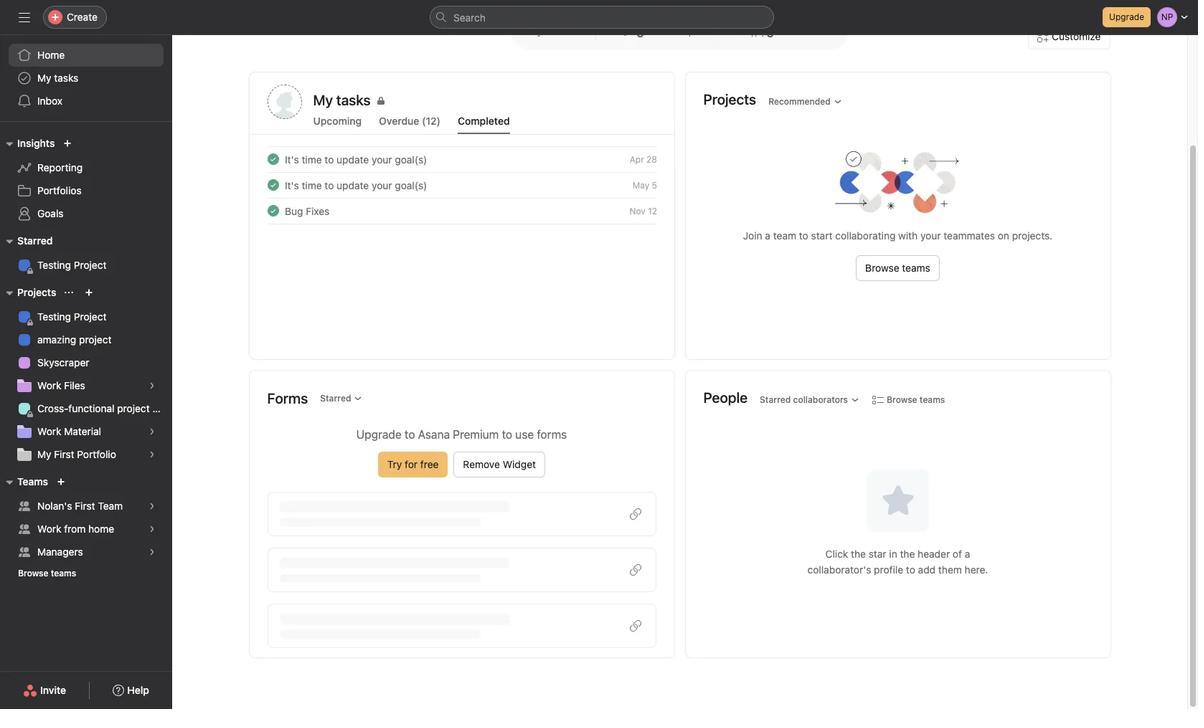 Task type: locate. For each thing, give the bounding box(es) containing it.
0 horizontal spatial starred
[[17, 235, 53, 247]]

the left star
[[851, 548, 866, 561]]

1 horizontal spatial projects
[[704, 91, 757, 107]]

overdue (12) button
[[379, 115, 441, 134]]

the
[[851, 548, 866, 561], [901, 548, 916, 561]]

goal(s) for apr
[[395, 153, 427, 165]]

testing project inside starred element
[[37, 259, 107, 271]]

browse teams image
[[57, 478, 65, 487]]

0 vertical spatial testing project link
[[9, 254, 164, 277]]

bug fixes
[[285, 205, 329, 217]]

insights
[[17, 137, 55, 149]]

testing project link
[[9, 254, 164, 277], [9, 306, 164, 329]]

teams element
[[0, 469, 172, 587]]

1 vertical spatial project
[[74, 311, 107, 323]]

2 time from the top
[[301, 179, 322, 191]]

0 horizontal spatial project
[[79, 334, 112, 346]]

it's for may
[[285, 179, 299, 191]]

apr 28 button
[[630, 154, 657, 165]]

1 completed checkbox from the top
[[265, 177, 282, 194]]

0 horizontal spatial upgrade
[[357, 429, 402, 441]]

collaborating
[[836, 230, 896, 242]]

completed image for it's
[[265, 151, 282, 168]]

to left start
[[800, 230, 809, 242]]

work material link
[[9, 421, 164, 444]]

starred down goals
[[17, 235, 53, 247]]

files
[[64, 380, 85, 392]]

2 testing project from the top
[[37, 311, 107, 323]]

apr
[[630, 154, 644, 165]]

1 vertical spatial browse
[[887, 394, 918, 405]]

first down work material at the bottom left
[[54, 449, 74, 461]]

update for may 5
[[336, 179, 369, 191]]

tasks down home
[[54, 72, 79, 84]]

0 vertical spatial collaborators
[[778, 27, 831, 37]]

1 vertical spatial it's
[[285, 179, 299, 191]]

testing project for testing project link inside starred element
[[37, 259, 107, 271]]

1 vertical spatial time
[[301, 179, 322, 191]]

1 it's from the top
[[285, 153, 299, 165]]

bug
[[285, 205, 303, 217]]

completed checkbox left bug
[[265, 202, 282, 220]]

0 horizontal spatial first
[[54, 449, 74, 461]]

projects inside dropdown button
[[17, 286, 56, 299]]

testing inside starred element
[[37, 259, 71, 271]]

1 horizontal spatial 0
[[766, 24, 775, 40]]

1 testing project from the top
[[37, 259, 107, 271]]

2 completed checkbox from the top
[[265, 202, 282, 220]]

1 horizontal spatial project
[[117, 403, 150, 415]]

update
[[336, 153, 369, 165], [336, 179, 369, 191]]

overdue (12)
[[379, 115, 441, 127]]

testing project up show options, current sort, top image
[[37, 259, 107, 271]]

1 horizontal spatial a
[[965, 548, 971, 561]]

0 vertical spatial goal(s)
[[395, 153, 427, 165]]

it's time to update your goal(s) for may 5
[[285, 179, 427, 191]]

1 vertical spatial testing project
[[37, 311, 107, 323]]

it's time to update your goal(s)
[[285, 153, 427, 165], [285, 179, 427, 191]]

1 vertical spatial browse teams button
[[866, 390, 952, 410]]

0 for tasks completed
[[636, 24, 645, 40]]

1 vertical spatial my
[[37, 449, 51, 461]]

hide sidebar image
[[19, 11, 30, 23]]

new image
[[63, 139, 72, 148]]

testing up the amazing
[[37, 311, 71, 323]]

Completed checkbox
[[265, 177, 282, 194], [265, 202, 282, 220]]

my tasks link
[[9, 67, 164, 90]]

nov 12
[[630, 206, 657, 216]]

0 vertical spatial browse teams button
[[857, 256, 940, 281]]

time right completed checkbox at the top left of page
[[301, 153, 322, 165]]

upcoming button
[[313, 115, 362, 134]]

0 vertical spatial completed image
[[265, 151, 282, 168]]

upgrade for upgrade to asana premium to use forms
[[357, 429, 402, 441]]

managers link
[[9, 541, 164, 564]]

testing for 1st testing project link from the bottom of the page
[[37, 311, 71, 323]]

1 vertical spatial it's time to update your goal(s)
[[285, 179, 427, 191]]

projects left show options, current sort, top image
[[17, 286, 56, 299]]

upgrade inside button
[[1110, 11, 1145, 22]]

1 horizontal spatial first
[[75, 500, 95, 513]]

first inside teams element
[[75, 500, 95, 513]]

1 update from the top
[[336, 153, 369, 165]]

my up 'inbox'
[[37, 72, 51, 84]]

new project or portfolio image
[[85, 289, 94, 297]]

work inside teams element
[[37, 523, 61, 536]]

1 time from the top
[[301, 153, 322, 165]]

apr 28
[[630, 154, 657, 165]]

upgrade up try
[[357, 429, 402, 441]]

a right join
[[766, 230, 771, 242]]

1 it's time to update your goal(s) from the top
[[285, 153, 427, 165]]

functional
[[68, 403, 114, 415]]

first up work from home link at left bottom
[[75, 500, 95, 513]]

0 vertical spatial starred button
[[0, 233, 53, 250]]

my up teams
[[37, 449, 51, 461]]

cross-
[[37, 403, 68, 415]]

add
[[919, 564, 936, 576]]

1 completed image from the top
[[265, 151, 282, 168]]

browse inside teams element
[[18, 569, 48, 579]]

testing project link up new project or portfolio icon
[[9, 254, 164, 277]]

from
[[64, 523, 86, 536]]

tasks inside global element
[[54, 72, 79, 84]]

time for apr
[[301, 153, 322, 165]]

0 horizontal spatial 0
[[636, 24, 645, 40]]

nov
[[630, 206, 646, 216]]

completed image up completed icon at left
[[265, 151, 282, 168]]

testing project for 1st testing project link from the bottom of the page
[[37, 311, 107, 323]]

my inside global element
[[37, 72, 51, 84]]

portfolio
[[77, 449, 116, 461]]

testing inside projects element
[[37, 311, 71, 323]]

1 horizontal spatial the
[[901, 548, 916, 561]]

2 project from the top
[[74, 311, 107, 323]]

1 vertical spatial testing
[[37, 311, 71, 323]]

projects
[[704, 91, 757, 107], [17, 286, 56, 299]]

1 testing from the top
[[37, 259, 71, 271]]

nolan's first team link
[[9, 495, 164, 518]]

1 vertical spatial tasks
[[54, 72, 79, 84]]

starred element
[[0, 228, 172, 280]]

1 horizontal spatial upgrade
[[1110, 11, 1145, 22]]

0 vertical spatial tasks
[[648, 27, 669, 37]]

3 work from the top
[[37, 523, 61, 536]]

start
[[812, 230, 833, 242]]

browse teams
[[866, 262, 931, 274], [887, 394, 946, 405], [18, 569, 76, 579]]

work files link
[[9, 375, 164, 398]]

2 0 from the left
[[766, 24, 775, 40]]

testing project link down new project or portfolio icon
[[9, 306, 164, 329]]

my for my tasks
[[37, 72, 51, 84]]

it's
[[285, 153, 299, 165], [285, 179, 299, 191]]

2 goal(s) from the top
[[395, 179, 427, 191]]

try for free button
[[378, 452, 448, 478]]

1 vertical spatial goal(s)
[[395, 179, 427, 191]]

testing
[[37, 259, 71, 271], [37, 311, 71, 323]]

starred inside dropdown button
[[760, 394, 791, 405]]

upgrade
[[1110, 11, 1145, 22], [357, 429, 402, 441]]

2 work from the top
[[37, 426, 61, 438]]

0 vertical spatial it's
[[285, 153, 299, 165]]

a
[[766, 230, 771, 242], [965, 548, 971, 561]]

browse teams inside teams element
[[18, 569, 76, 579]]

project up amazing project link
[[74, 311, 107, 323]]

Search tasks, projects, and more text field
[[430, 6, 775, 29]]

browse teams button inside teams element
[[11, 564, 83, 584]]

the right in
[[901, 548, 916, 561]]

2 vertical spatial browse teams
[[18, 569, 76, 579]]

my
[[37, 72, 51, 84], [37, 449, 51, 461]]

0 vertical spatial upgrade
[[1110, 11, 1145, 22]]

tasks
[[648, 27, 669, 37], [54, 72, 79, 84]]

project up new project or portfolio icon
[[74, 259, 107, 271]]

work up cross-
[[37, 380, 61, 392]]

tasks completed
[[648, 27, 715, 37]]

1 testing project link from the top
[[9, 254, 164, 277]]

0 horizontal spatial the
[[851, 548, 866, 561]]

add profile photo image
[[267, 85, 302, 119]]

my for my first portfolio
[[37, 449, 51, 461]]

project for testing project link inside starred element
[[74, 259, 107, 271]]

2 completed image from the top
[[265, 202, 282, 220]]

0 vertical spatial first
[[54, 449, 74, 461]]

2 it's time to update your goal(s) from the top
[[285, 179, 427, 191]]

help
[[127, 685, 149, 697]]

1 vertical spatial projects
[[17, 286, 56, 299]]

portfolios link
[[9, 179, 164, 202]]

0 vertical spatial browse teams
[[866, 262, 931, 274]]

0 horizontal spatial starred button
[[0, 233, 53, 250]]

1 vertical spatial first
[[75, 500, 95, 513]]

projects left recommended
[[704, 91, 757, 107]]

completed image left bug
[[265, 202, 282, 220]]

invite button
[[14, 678, 75, 704]]

a inside click the star in the header of a collaborator's profile to add them here.
[[965, 548, 971, 561]]

amazing project link
[[9, 329, 164, 352]]

completed button
[[458, 115, 510, 134]]

it's time to update your goal(s) up fixes
[[285, 179, 427, 191]]

home
[[37, 49, 65, 61]]

to
[[324, 153, 334, 165], [324, 179, 334, 191], [800, 230, 809, 242], [405, 429, 415, 441], [502, 429, 513, 441], [907, 564, 916, 576]]

0 vertical spatial it's time to update your goal(s)
[[285, 153, 427, 165]]

project inside starred element
[[74, 259, 107, 271]]

1 goal(s) from the top
[[395, 153, 427, 165]]

testing project inside projects element
[[37, 311, 107, 323]]

first inside projects element
[[54, 449, 74, 461]]

1 horizontal spatial tasks
[[648, 27, 669, 37]]

0 vertical spatial testing
[[37, 259, 71, 271]]

browse teams button
[[857, 256, 940, 281], [866, 390, 952, 410], [11, 564, 83, 584]]

join
[[744, 230, 763, 242]]

skyscraper link
[[9, 352, 164, 375]]

testing for testing project link inside starred element
[[37, 259, 71, 271]]

insights element
[[0, 131, 172, 228]]

create button
[[43, 6, 107, 29]]

2 horizontal spatial starred
[[760, 394, 791, 405]]

0 vertical spatial project
[[74, 259, 107, 271]]

work down cross-
[[37, 426, 61, 438]]

see details, managers image
[[148, 548, 156, 557]]

2 vertical spatial browse teams button
[[11, 564, 83, 584]]

to left asana on the left bottom of page
[[405, 429, 415, 441]]

1 vertical spatial completed checkbox
[[265, 202, 282, 220]]

to up fixes
[[324, 179, 334, 191]]

teams button
[[0, 474, 48, 491]]

1 vertical spatial collaborators
[[794, 394, 849, 405]]

testing up show options, current sort, top image
[[37, 259, 71, 271]]

0 vertical spatial a
[[766, 230, 771, 242]]

0 horizontal spatial projects
[[17, 286, 56, 299]]

2 vertical spatial browse
[[18, 569, 48, 579]]

nolan's
[[37, 500, 72, 513]]

starred right people
[[760, 394, 791, 405]]

1 project from the top
[[74, 259, 107, 271]]

cross-functional project plan
[[37, 403, 172, 415]]

upgrade button
[[1103, 7, 1151, 27]]

1 vertical spatial a
[[965, 548, 971, 561]]

starred right "forms"
[[320, 393, 351, 404]]

browse for the top browse teams "button"
[[866, 262, 900, 274]]

your for may 5
[[372, 179, 392, 191]]

0 vertical spatial your
[[372, 153, 392, 165]]

2 update from the top
[[336, 179, 369, 191]]

completed checkbox down completed checkbox at the top left of page
[[265, 177, 282, 194]]

2 the from the left
[[901, 548, 916, 561]]

starred button down goals
[[0, 233, 53, 250]]

free
[[421, 459, 439, 471]]

customize
[[1052, 30, 1102, 42]]

premium
[[453, 429, 499, 441]]

1 0 from the left
[[636, 24, 645, 40]]

1 vertical spatial completed image
[[265, 202, 282, 220]]

it's right completed checkbox at the top left of page
[[285, 153, 299, 165]]

1 vertical spatial upgrade
[[357, 429, 402, 441]]

teams
[[903, 262, 931, 274], [920, 394, 946, 405], [51, 569, 76, 579]]

2 vertical spatial work
[[37, 523, 61, 536]]

2 testing from the top
[[37, 311, 71, 323]]

work down nolan's
[[37, 523, 61, 536]]

2 my from the top
[[37, 449, 51, 461]]

time up bug fixes
[[301, 179, 322, 191]]

1 vertical spatial update
[[336, 179, 369, 191]]

0 for collaborators
[[766, 24, 775, 40]]

show options, current sort, top image
[[65, 289, 74, 297]]

1 vertical spatial testing project link
[[9, 306, 164, 329]]

tasks left completed
[[648, 27, 669, 37]]

inbox
[[37, 95, 62, 107]]

see details, work from home image
[[148, 525, 156, 534]]

project left plan
[[117, 403, 150, 415]]

work files
[[37, 380, 85, 392]]

1 my from the top
[[37, 72, 51, 84]]

0 vertical spatial testing project
[[37, 259, 107, 271]]

2 testing project link from the top
[[9, 306, 164, 329]]

completed image
[[265, 151, 282, 168], [265, 202, 282, 220]]

to left add
[[907, 564, 916, 576]]

starred button inside starred element
[[0, 233, 53, 250]]

project up skyscraper link
[[79, 334, 112, 346]]

browse
[[866, 262, 900, 274], [887, 394, 918, 405], [18, 569, 48, 579]]

upgrade up customize button
[[1110, 11, 1145, 22]]

my inside projects element
[[37, 449, 51, 461]]

a right of
[[965, 548, 971, 561]]

1 vertical spatial work
[[37, 426, 61, 438]]

goal(s) for may
[[395, 179, 427, 191]]

it's right completed icon at left
[[285, 179, 299, 191]]

1 vertical spatial your
[[372, 179, 392, 191]]

2 it's from the top
[[285, 179, 299, 191]]

starred collaborators
[[760, 394, 849, 405]]

0 horizontal spatial a
[[766, 230, 771, 242]]

work material
[[37, 426, 101, 438]]

0 vertical spatial completed checkbox
[[265, 177, 282, 194]]

it's time to update your goal(s) down upcoming "button"
[[285, 153, 427, 165]]

1 horizontal spatial starred button
[[314, 389, 369, 409]]

1 vertical spatial project
[[117, 403, 150, 415]]

0 vertical spatial work
[[37, 380, 61, 392]]

with
[[899, 230, 918, 242]]

goal(s)
[[395, 153, 427, 165], [395, 179, 427, 191]]

0 vertical spatial browse
[[866, 262, 900, 274]]

0 horizontal spatial tasks
[[54, 72, 79, 84]]

5
[[652, 180, 657, 191]]

projects element
[[0, 280, 172, 469]]

0 vertical spatial time
[[301, 153, 322, 165]]

1 work from the top
[[37, 380, 61, 392]]

0 vertical spatial update
[[336, 153, 369, 165]]

testing project up amazing project
[[37, 311, 107, 323]]

starred button right "forms"
[[314, 389, 369, 409]]

0 vertical spatial my
[[37, 72, 51, 84]]

project
[[74, 259, 107, 271], [74, 311, 107, 323]]



Task type: describe. For each thing, give the bounding box(es) containing it.
first for my
[[54, 449, 74, 461]]

insights button
[[0, 135, 55, 152]]

upcoming
[[313, 115, 362, 127]]

see details, my first portfolio image
[[148, 451, 156, 459]]

in
[[890, 548, 898, 561]]

overdue
[[379, 115, 420, 127]]

it's for apr
[[285, 153, 299, 165]]

join a team to start collaborating with your teammates on projects.
[[744, 230, 1053, 242]]

here.
[[965, 564, 989, 576]]

update for apr 28
[[336, 153, 369, 165]]

my first portfolio
[[37, 449, 116, 461]]

create
[[67, 11, 98, 23]]

collaborator's
[[808, 564, 872, 576]]

may 5 button
[[633, 180, 657, 191]]

browse teams for the top browse teams "button"
[[866, 262, 931, 274]]

0 vertical spatial teams
[[903, 262, 931, 274]]

completed checkbox for it's
[[265, 177, 282, 194]]

1 vertical spatial starred button
[[314, 389, 369, 409]]

forms
[[537, 429, 567, 441]]

asana
[[418, 429, 450, 441]]

see details, nolan's first team image
[[148, 502, 156, 511]]

teammates
[[944, 230, 996, 242]]

may 5
[[633, 180, 657, 191]]

home link
[[9, 44, 164, 67]]

nolan's first team
[[37, 500, 123, 513]]

time for may
[[301, 179, 322, 191]]

on projects.
[[998, 230, 1053, 242]]

completed
[[458, 115, 510, 127]]

remove
[[463, 459, 500, 471]]

1 vertical spatial teams
[[920, 394, 946, 405]]

my first portfolio link
[[9, 444, 164, 467]]

team
[[774, 230, 797, 242]]

work for work files
[[37, 380, 61, 392]]

completed
[[672, 27, 715, 37]]

completed checkbox for bug
[[265, 202, 282, 220]]

header
[[918, 548, 951, 561]]

to left use
[[502, 429, 513, 441]]

1 horizontal spatial starred
[[320, 393, 351, 404]]

work for work from home
[[37, 523, 61, 536]]

browse teams for browse teams "button" inside the teams element
[[18, 569, 76, 579]]

Completed checkbox
[[265, 151, 282, 168]]

team
[[98, 500, 123, 513]]

starred collaborators button
[[754, 390, 866, 410]]

upgrade for upgrade
[[1110, 11, 1145, 22]]

may
[[633, 180, 649, 191]]

it's time to update your goal(s) for apr 28
[[285, 153, 427, 165]]

invite
[[40, 685, 66, 697]]

of
[[953, 548, 963, 561]]

forms
[[267, 391, 308, 407]]

to inside click the star in the header of a collaborator's profile to add them here.
[[907, 564, 916, 576]]

completed image
[[265, 177, 282, 194]]

amazing
[[37, 334, 76, 346]]

reporting
[[37, 162, 83, 174]]

portfolios
[[37, 184, 82, 197]]

work from home
[[37, 523, 114, 536]]

2 vertical spatial your
[[921, 230, 941, 242]]

recommended button
[[762, 92, 849, 112]]

click
[[826, 548, 849, 561]]

cross-functional project plan link
[[9, 398, 172, 421]]

help button
[[104, 678, 159, 704]]

completed image for bug
[[265, 202, 282, 220]]

(12)
[[422, 115, 441, 127]]

recommended
[[769, 96, 831, 107]]

for
[[405, 459, 418, 471]]

your for apr 28
[[372, 153, 392, 165]]

remove widget button
[[454, 452, 546, 478]]

inbox link
[[9, 90, 164, 113]]

project for 1st testing project link from the bottom of the page
[[74, 311, 107, 323]]

home
[[88, 523, 114, 536]]

profile
[[874, 564, 904, 576]]

my tasks
[[313, 92, 371, 108]]

goals
[[37, 207, 64, 220]]

click the star in the header of a collaborator's profile to add them here.
[[808, 548, 989, 576]]

testing project link inside starred element
[[9, 254, 164, 277]]

remove widget
[[463, 459, 536, 471]]

people
[[704, 389, 748, 406]]

fixes
[[306, 205, 329, 217]]

1 vertical spatial browse teams
[[887, 394, 946, 405]]

nov 12 button
[[630, 206, 657, 216]]

material
[[64, 426, 101, 438]]

to down upcoming "button"
[[324, 153, 334, 165]]

see details, work files image
[[148, 382, 156, 391]]

reporting link
[[9, 156, 164, 179]]

my tasks link
[[313, 90, 656, 111]]

them
[[939, 564, 963, 576]]

see details, work material image
[[148, 428, 156, 436]]

work from home link
[[9, 518, 164, 541]]

browse for browse teams "button" inside the teams element
[[18, 569, 48, 579]]

upgrade to asana premium to use forms
[[357, 429, 567, 441]]

my tasks
[[37, 72, 79, 84]]

2 vertical spatial teams
[[51, 569, 76, 579]]

first for nolan's
[[75, 500, 95, 513]]

try
[[388, 459, 402, 471]]

12
[[648, 206, 657, 216]]

amazing project
[[37, 334, 112, 346]]

use
[[516, 429, 534, 441]]

collaborators inside starred collaborators dropdown button
[[794, 394, 849, 405]]

projects button
[[0, 284, 56, 301]]

28
[[646, 154, 657, 165]]

star
[[869, 548, 887, 561]]

try for free
[[388, 459, 439, 471]]

managers
[[37, 546, 83, 558]]

0 vertical spatial projects
[[704, 91, 757, 107]]

plan
[[153, 403, 172, 415]]

0 vertical spatial project
[[79, 334, 112, 346]]

global element
[[0, 35, 172, 121]]

1 the from the left
[[851, 548, 866, 561]]

work for work material
[[37, 426, 61, 438]]



Task type: vqa. For each thing, say whether or not it's contained in the screenshot.
Starred element
yes



